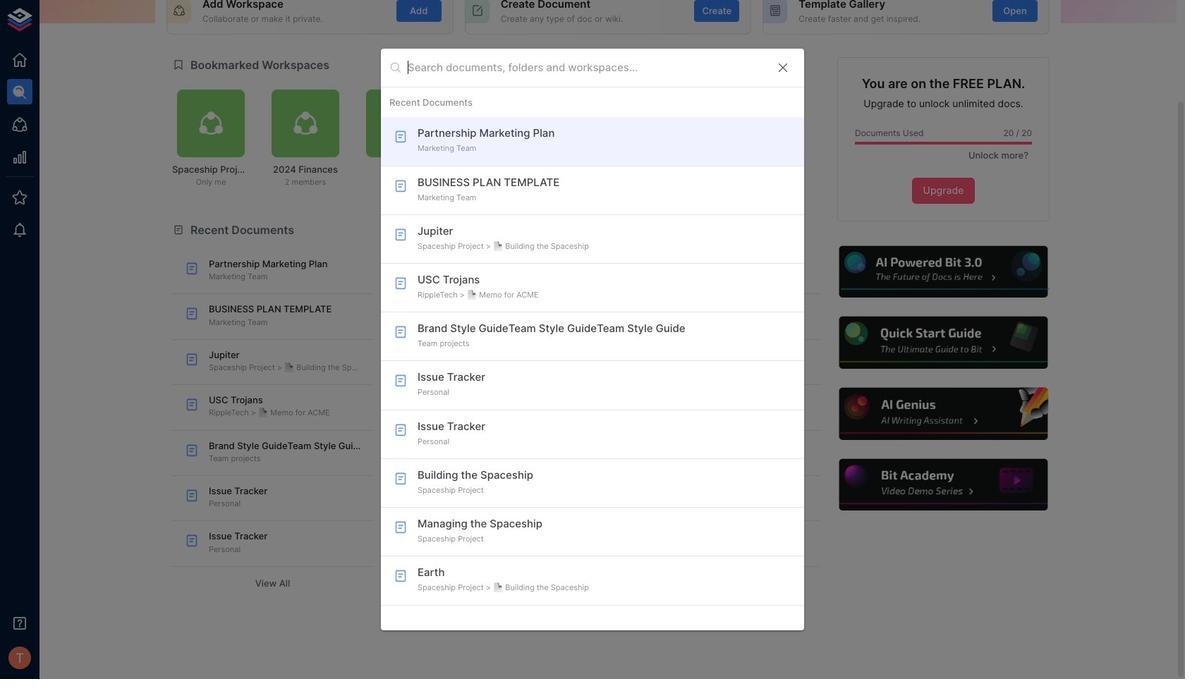 Task type: describe. For each thing, give the bounding box(es) containing it.
4 help image from the top
[[837, 457, 1050, 513]]

2 help image from the top
[[837, 315, 1050, 371]]

1 help image from the top
[[837, 244, 1050, 300]]



Task type: vqa. For each thing, say whether or not it's contained in the screenshot.
2nd Save Changes button from the bottom
no



Task type: locate. For each thing, give the bounding box(es) containing it.
dialog
[[381, 48, 804, 631]]

help image
[[837, 244, 1050, 300], [837, 315, 1050, 371], [837, 386, 1050, 442], [837, 457, 1050, 513]]

Search documents, folders and workspaces... text field
[[408, 57, 765, 78]]

3 help image from the top
[[837, 386, 1050, 442]]



